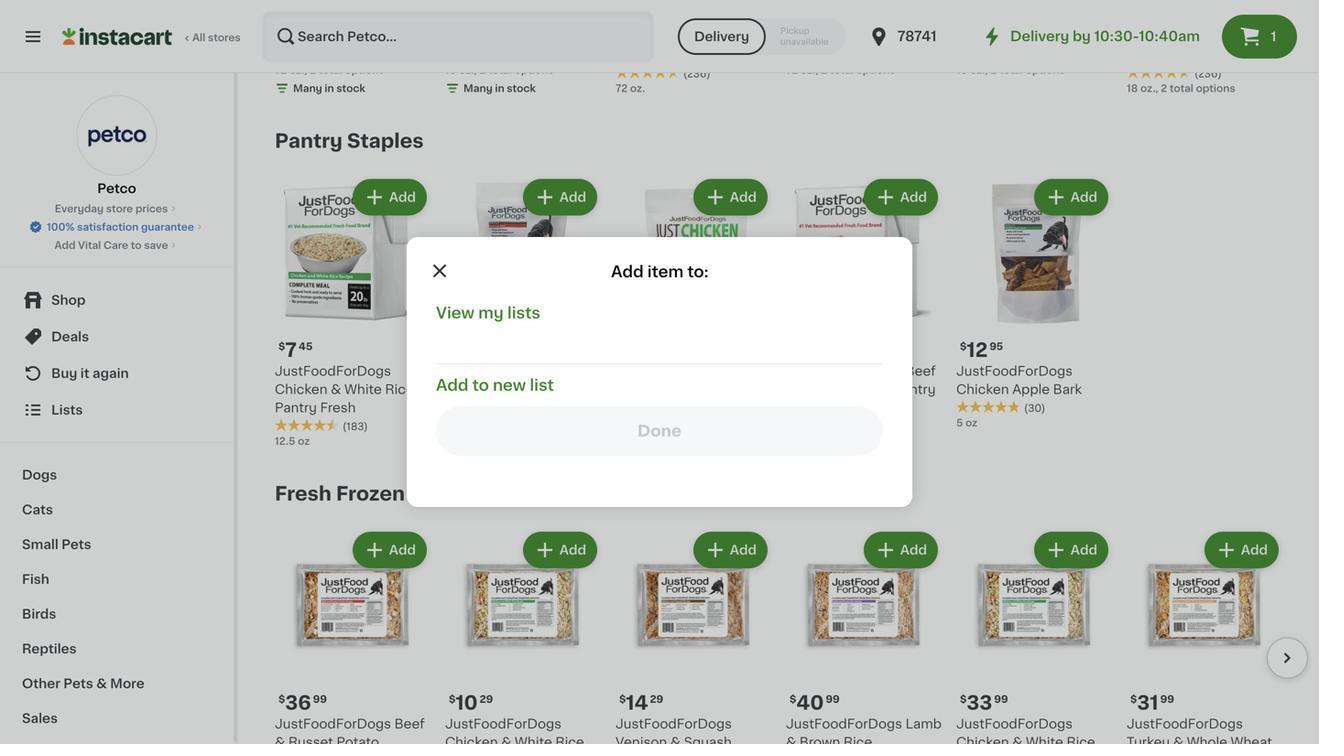 Task type: vqa. For each thing, say whether or not it's contained in the screenshot.
72 oz., 2 total options
yes



Task type: locate. For each thing, give the bounding box(es) containing it.
2 justfoodfordogs turkey & whole wheat macaroni from the left
[[1127, 12, 1272, 61]]

oz for 12
[[966, 418, 978, 428]]

fresh for russet
[[786, 402, 822, 414]]

treats
[[1057, 30, 1097, 43]]

satisfaction
[[77, 222, 139, 232]]

1 wheat from the left
[[720, 30, 761, 43]]

1 many from the left
[[293, 83, 322, 93]]

product group containing 7
[[275, 175, 431, 449]]

justfoodfordogs down $ 36 99
[[275, 718, 391, 731]]

add vital care to save link
[[54, 238, 179, 253]]

options for whole
[[1196, 83, 1236, 93]]

1 horizontal spatial delivery
[[1010, 30, 1069, 43]]

many for white
[[464, 83, 493, 93]]

(480)
[[343, 50, 371, 60]]

72 oz., 2 total options
[[275, 65, 384, 75], [786, 65, 896, 75]]

sales
[[22, 713, 58, 726]]

2 horizontal spatial 18 oz., 2 total options
[[1127, 83, 1236, 93]]

pantry left staples
[[275, 131, 343, 151]]

turkey up oz.
[[616, 30, 659, 43]]

justfoodfordogs up justchicken
[[616, 365, 732, 378]]

29 right 10
[[480, 695, 493, 705]]

chicken inside "justfoodfordogs chicken & white rice pantry fresh"
[[275, 383, 328, 396]]

$ for 14
[[619, 695, 626, 705]]

oz., for justfoodfordogs chicken & white rice
[[459, 65, 477, 75]]

russet
[[288, 30, 333, 43], [800, 383, 844, 396], [288, 736, 333, 745]]

99 right 36
[[313, 695, 327, 705]]

1 horizontal spatial oz
[[966, 418, 978, 428]]

18 oz., 2 total options down '(383)'
[[445, 65, 554, 75]]

add button for 12
[[1036, 181, 1107, 214]]

beef inside the product group
[[394, 718, 425, 731]]

1 horizontal spatial (236)
[[1195, 69, 1222, 79]]

petco link
[[76, 95, 157, 198]]

2 vertical spatial russet
[[288, 736, 333, 745]]

0 horizontal spatial justfoodfordogs turkey & whole wheat macaroni
[[616, 12, 761, 61]]

1 horizontal spatial many in stock
[[464, 83, 536, 93]]

oz.,
[[289, 65, 307, 75], [459, 65, 477, 75], [801, 65, 818, 75], [970, 65, 988, 75], [1141, 83, 1158, 93], [625, 418, 643, 428]]

rice inside "justfoodfordogs chicken & white rice pantry fresh"
[[385, 383, 414, 396]]

72 for justfoodfordogs fish & sweet potato
[[786, 65, 798, 75]]

to left save
[[131, 240, 142, 251]]

1 horizontal spatial 29
[[650, 695, 663, 705]]

justfoodfordogs down $7.95 element
[[786, 365, 902, 378]]

2 29 from the left
[[650, 695, 663, 705]]

fish inside justfoodfordogs fish & sweet potato
[[906, 12, 932, 25]]

None search field
[[262, 11, 654, 62]]

justfoodfordogs beef & russet potato inside item carousel region
[[275, 718, 425, 745]]

99 right 33
[[994, 695, 1008, 705]]

oz., for justfoodfordogs fish & sweet potato
[[801, 65, 818, 75]]

2 many from the left
[[464, 83, 493, 93]]

add button for 33
[[1036, 534, 1107, 567]]

justfoodfordogs chicken & white rice down the $ 10 29
[[445, 718, 584, 745]]

in for russet
[[325, 83, 334, 93]]

turkey down '31'
[[1127, 736, 1170, 745]]

options for white
[[514, 65, 554, 75]]

bark for liver
[[479, 383, 508, 396]]

oz down justfoodfordogs chicken apple bark
[[966, 418, 978, 428]]

72
[[275, 65, 287, 75], [786, 65, 798, 75], [616, 83, 628, 93]]

stock for russet
[[336, 83, 365, 93]]

99 for 36
[[313, 695, 327, 705]]

justfoodfordogs up venison
[[616, 718, 732, 731]]

justfoodfordogs chicken & white rice for 33
[[956, 718, 1095, 745]]

1 99 from the left
[[313, 695, 327, 705]]

pantry inside "justfoodfordogs chicken & white rice pantry fresh"
[[275, 402, 317, 414]]

72 for justfoodfordogs turkey & whole wheat macaroni
[[616, 83, 628, 93]]

justfoodfordogs chicken & white rice up '(383)'
[[445, 12, 584, 43]]

pantry up 12.5 oz
[[275, 402, 317, 414]]

justfoodfordogs turkey & whole wheat macaroni
[[616, 12, 761, 61], [1127, 12, 1272, 61]]

all stores
[[192, 33, 241, 43]]

1 horizontal spatial fish
[[906, 12, 932, 25]]

0 horizontal spatial 72 oz., 2 total options
[[275, 65, 384, 75]]

options down '(383)'
[[514, 65, 554, 75]]

2 vertical spatial pantry
[[275, 402, 317, 414]]

pets right other
[[63, 678, 93, 691]]

oz., for justfoodfordogs justchicken
[[625, 418, 643, 428]]

1 horizontal spatial 72 oz., 2 total options
[[786, 65, 896, 75]]

99
[[313, 695, 327, 705], [826, 695, 840, 705], [994, 695, 1008, 705], [1160, 695, 1174, 705]]

wheat for 18 oz., 2 total options
[[1231, 30, 1272, 43]]

1 bark from the left
[[479, 383, 508, 396]]

(236) for 72 oz.
[[683, 69, 711, 79]]

1 5 from the left
[[616, 418, 622, 428]]

0 horizontal spatial 5
[[616, 418, 622, 428]]

delivery by 10:30-10:40am link
[[981, 26, 1200, 48]]

product group containing 14
[[616, 528, 771, 745]]

0 vertical spatial fish
[[906, 12, 932, 25]]

add button for 36
[[354, 534, 425, 567]]

0 horizontal spatial macaroni
[[616, 48, 675, 61]]

1 horizontal spatial 18 oz., 2 total options
[[956, 65, 1065, 75]]

chicken inside justfoodfordogs chicken apple bark
[[956, 383, 1009, 396]]

other pets & more
[[22, 678, 144, 691]]

2 justfoodfordogs beef & russet potato from the top
[[275, 718, 425, 745]]

0 horizontal spatial many
[[293, 83, 322, 93]]

1 vertical spatial oz
[[298, 436, 310, 446]]

justfoodfordogs up 'apple'
[[956, 365, 1073, 378]]

chicken for 7
[[275, 383, 328, 396]]

2 stock from the left
[[507, 83, 536, 93]]

1 horizontal spatial many
[[464, 83, 493, 93]]

1 stock from the left
[[336, 83, 365, 93]]

100%
[[47, 222, 75, 232]]

18 oz., 2 total options for ★★★★★
[[956, 65, 1065, 75]]

2 for russet
[[310, 65, 316, 75]]

in
[[325, 83, 334, 93], [495, 83, 504, 93]]

bark right 'apple'
[[1053, 383, 1082, 396]]

1 macaroni from the left
[[616, 48, 675, 61]]

wheat for 72 oz.
[[720, 30, 761, 43]]

pantry
[[275, 131, 343, 151], [894, 383, 936, 396], [275, 402, 317, 414]]

justfoodfordogs inside justfoodfordogs beef & russet potato pantry fresh
[[786, 365, 902, 378]]

add button
[[354, 181, 425, 214], [525, 181, 595, 214], [695, 181, 766, 214], [866, 181, 936, 214], [1036, 181, 1107, 214], [354, 534, 425, 567], [525, 534, 595, 567], [695, 534, 766, 567], [866, 534, 936, 567], [1036, 534, 1107, 567], [1206, 534, 1277, 567]]

oz right the 12.5
[[298, 436, 310, 446]]

chicken
[[445, 30, 498, 43], [956, 30, 1009, 43], [275, 383, 328, 396], [956, 383, 1009, 396], [445, 736, 498, 745], [956, 736, 1009, 745]]

russet down $ 36 99
[[288, 736, 333, 745]]

white for 7
[[344, 383, 382, 396]]

99 inside $ 36 99
[[313, 695, 327, 705]]

0 horizontal spatial (236)
[[683, 69, 711, 79]]

in for white
[[495, 83, 504, 93]]

to inside list_add_items dialog
[[472, 378, 489, 393]]

1 vertical spatial pets
[[63, 678, 93, 691]]

fresh down $7.95 element
[[786, 402, 822, 414]]

options down breast
[[1026, 65, 1065, 75]]

dogs
[[22, 469, 57, 482]]

macaroni up oz.
[[616, 48, 675, 61]]

5 down justfoodfordogs chicken apple bark
[[956, 418, 963, 428]]

2 in from the left
[[495, 83, 504, 93]]

shop
[[51, 294, 86, 307]]

0 horizontal spatial many in stock
[[293, 83, 365, 93]]

many in stock down '(480)'
[[293, 83, 365, 93]]

rice for 7
[[385, 383, 414, 396]]

justfoodfordogs down "$ 31 99"
[[1127, 718, 1243, 731]]

0 horizontal spatial wheat
[[720, 30, 761, 43]]

to inside 'link'
[[131, 240, 142, 251]]

options
[[345, 65, 384, 75], [514, 65, 554, 75], [856, 65, 896, 75], [1026, 65, 1065, 75], [1196, 83, 1236, 93], [680, 418, 720, 428]]

pets right small
[[62, 539, 91, 551]]

wheat right 10:40am on the top right
[[1231, 30, 1272, 43]]

turkey right by
[[1127, 30, 1170, 43]]

10:40am
[[1139, 30, 1200, 43]]

1 vertical spatial russet
[[800, 383, 844, 396]]

justfoodfordogs fish & sweet potato
[[786, 12, 932, 43]]

options down (109)
[[680, 418, 720, 428]]

0 horizontal spatial 18
[[445, 65, 457, 75]]

justfoodfordogs down the '45'
[[275, 365, 391, 378]]

cats
[[22, 504, 53, 517]]

options down justfoodfordogs fish & sweet potato
[[856, 65, 896, 75]]

instacart logo image
[[62, 26, 172, 48]]

2 wheat from the left
[[1231, 30, 1272, 43]]

justfoodfordogs down the $ 33 99
[[956, 718, 1073, 731]]

29 for 10
[[480, 695, 493, 705]]

rice inside justfoodfordogs lamb & brown rice
[[844, 736, 872, 745]]

chicken for 12
[[956, 383, 1009, 396]]

5 down justchicken
[[616, 418, 622, 428]]

99 for 40
[[826, 695, 840, 705]]

1 vertical spatial to
[[472, 378, 489, 393]]

to left new
[[472, 378, 489, 393]]

$ for 7
[[278, 342, 285, 352]]

reptiles link
[[11, 632, 223, 667]]

many in stock down '(383)'
[[464, 83, 536, 93]]

save
[[144, 240, 168, 251]]

product group containing 40
[[786, 528, 942, 745]]

29
[[480, 695, 493, 705], [650, 695, 663, 705]]

staples
[[347, 131, 424, 151]]

95
[[990, 342, 1003, 352]]

beef
[[394, 12, 425, 25], [565, 365, 595, 378], [906, 365, 936, 378], [394, 718, 425, 731]]

justfoodfordogs up 10:40am on the top right
[[1127, 12, 1243, 25]]

1 in from the left
[[325, 83, 334, 93]]

many in stock for white
[[464, 83, 536, 93]]

$ inside $ 7 45
[[278, 342, 285, 352]]

1 horizontal spatial justfoodfordogs turkey & whole wheat macaroni
[[1127, 12, 1272, 61]]

pantry down $7.95 element
[[894, 383, 936, 396]]

justfoodfordogs down the $ 10 29
[[445, 718, 562, 731]]

0 vertical spatial to
[[131, 240, 142, 251]]

total
[[319, 65, 342, 75], [488, 65, 512, 75], [830, 65, 854, 75], [999, 65, 1023, 75], [1170, 83, 1194, 93], [654, 418, 678, 428]]

5
[[616, 418, 622, 428], [956, 418, 963, 428]]

72 oz., 2 total options for russet
[[275, 65, 384, 75]]

1 horizontal spatial 5
[[956, 418, 963, 428]]

18 oz., 2 total options down breast
[[956, 65, 1065, 75]]

$ for 36
[[278, 695, 285, 705]]

total for treats
[[999, 65, 1023, 75]]

potato inside justfoodfordogs fish & sweet potato
[[843, 30, 886, 43]]

(236) for 18 oz., 2 total options
[[1195, 69, 1222, 79]]

pets for other
[[63, 678, 93, 691]]

fresh inside "justfoodfordogs chicken & white rice pantry fresh"
[[320, 402, 356, 414]]

fish up the 78741
[[906, 12, 932, 25]]

oz
[[966, 418, 978, 428], [298, 436, 310, 446]]

100% satisfaction guarantee button
[[28, 216, 205, 235]]

options for treats
[[1026, 65, 1065, 75]]

potato
[[337, 30, 379, 43], [843, 30, 886, 43], [848, 383, 890, 396], [337, 736, 379, 745]]

$ inside '$ 40 99'
[[790, 695, 796, 705]]

list_add_items dialog
[[407, 237, 912, 508]]

macaroni down 10:40am on the top right
[[1127, 48, 1187, 61]]

& inside "justfoodfordogs venison & squash"
[[670, 736, 681, 745]]

0 horizontal spatial delivery
[[694, 30, 749, 43]]

14
[[626, 694, 648, 713]]

$ inside $ 14 29
[[619, 695, 626, 705]]

0 horizontal spatial to
[[131, 240, 142, 251]]

1 72 oz., 2 total options from the left
[[275, 65, 384, 75]]

2 macaroni from the left
[[1127, 48, 1187, 61]]

1 many in stock from the left
[[293, 83, 365, 93]]

1 29 from the left
[[480, 695, 493, 705]]

1 horizontal spatial macaroni
[[1127, 48, 1187, 61]]

2 for sweet
[[821, 65, 827, 75]]

justfoodfordogs up brown on the bottom
[[786, 718, 902, 731]]

(236) down 10:40am on the top right
[[1195, 69, 1222, 79]]

beef inside justfoodfordogs beef liver bark
[[565, 365, 595, 378]]

macaroni for oz.,
[[1127, 48, 1187, 61]]

99 inside "$ 31 99"
[[1160, 695, 1174, 705]]

options down 1 button
[[1196, 83, 1236, 93]]

18 oz., 2 total options for (236)
[[1127, 83, 1236, 93]]

delivery
[[1010, 30, 1069, 43], [694, 30, 749, 43]]

0 horizontal spatial 18 oz., 2 total options
[[445, 65, 554, 75]]

justfoodfordogs inside 'justfoodfordogs turkey & whole whea'
[[1127, 718, 1243, 731]]

justfoodfordogs turkey & whole whea
[[1127, 718, 1272, 745]]

justfoodfordogs up sweet
[[786, 12, 902, 25]]

2 for whole
[[1161, 83, 1167, 93]]

stock down '(480)'
[[336, 83, 365, 93]]

18 for justfoodfordogs chicken & white rice
[[445, 65, 457, 75]]

$ inside $ 36 99
[[278, 695, 285, 705]]

bark inside justfoodfordogs beef liver bark
[[479, 383, 508, 396]]

36
[[285, 694, 311, 713]]

apple
[[1012, 383, 1050, 396]]

1 button
[[1222, 15, 1297, 59]]

stock down '(383)'
[[507, 83, 536, 93]]

justfoodfordogs turkey & whole wheat macaroni for 18 oz., 2 total options
[[1127, 12, 1272, 61]]

options for sweet
[[856, 65, 896, 75]]

deals
[[51, 331, 89, 344]]

justfoodfordogs lamb & brown rice
[[786, 718, 942, 745]]

1 vertical spatial justfoodfordogs beef & russet potato
[[275, 718, 425, 745]]

fresh for white
[[320, 402, 356, 414]]

1 justfoodfordogs beef & russet potato from the top
[[275, 12, 425, 43]]

wheat
[[720, 30, 761, 43], [1231, 30, 1272, 43]]

$ for 31
[[1130, 695, 1137, 705]]

view my lists
[[436, 306, 541, 321]]

justfoodfordogs up breast
[[956, 12, 1073, 25]]

russet down $7.95 element
[[800, 383, 844, 396]]

justfoodfordogs chicken & white rice down the $ 33 99
[[956, 718, 1095, 745]]

72 oz., 2 total options down '(480)'
[[275, 65, 384, 75]]

29 inside the $ 10 29
[[480, 695, 493, 705]]

$ 10 29
[[449, 694, 493, 713]]

petco
[[97, 182, 136, 195]]

0 horizontal spatial 29
[[480, 695, 493, 705]]

0 vertical spatial pets
[[62, 539, 91, 551]]

29 right 14
[[650, 695, 663, 705]]

1 horizontal spatial 72
[[616, 83, 628, 93]]

18 oz., 2 total options
[[445, 65, 554, 75], [956, 65, 1065, 75], [1127, 83, 1236, 93]]

99 right '31'
[[1160, 695, 1174, 705]]

russet right stores
[[288, 30, 333, 43]]

pantry for justfoodfordogs beef & russet potato pantry fresh
[[894, 383, 936, 396]]

0 vertical spatial oz
[[966, 418, 978, 428]]

product group
[[275, 175, 431, 449], [445, 175, 601, 430], [616, 175, 771, 430], [786, 175, 942, 449], [956, 175, 1112, 430], [275, 528, 431, 745], [445, 528, 601, 745], [616, 528, 771, 745], [786, 528, 942, 745], [956, 528, 1112, 745], [1127, 528, 1283, 745]]

1 horizontal spatial 18
[[956, 65, 968, 75]]

birds link
[[11, 597, 223, 632]]

7
[[285, 341, 297, 360]]

white inside "justfoodfordogs chicken & white rice pantry fresh"
[[344, 383, 382, 396]]

item carousel region
[[275, 521, 1308, 745]]

2 (236) from the left
[[1195, 69, 1222, 79]]

fish up birds
[[22, 573, 49, 586]]

&
[[275, 30, 285, 43], [501, 30, 511, 43], [662, 30, 672, 43], [786, 30, 796, 43], [1173, 30, 1184, 43], [331, 383, 341, 396], [786, 383, 796, 396], [96, 678, 107, 691], [275, 736, 285, 745], [501, 736, 511, 745], [670, 736, 681, 745], [786, 736, 796, 745], [1012, 736, 1023, 745], [1173, 736, 1184, 745]]

18 oz., 2 total options down 10:40am on the top right
[[1127, 83, 1236, 93]]

0 horizontal spatial in
[[325, 83, 334, 93]]

delivery inside button
[[694, 30, 749, 43]]

justfoodfordogs beef & russet potato down $ 36 99
[[275, 718, 425, 745]]

stock
[[336, 83, 365, 93], [507, 83, 536, 93]]

justfoodfordogs inside justfoodfordogs fish & sweet potato
[[786, 12, 902, 25]]

pantry inside justfoodfordogs beef & russet potato pantry fresh
[[894, 383, 936, 396]]

1 horizontal spatial wheat
[[1231, 30, 1272, 43]]

0 vertical spatial justfoodfordogs beef & russet potato
[[275, 12, 425, 43]]

bark inside justfoodfordogs chicken apple bark
[[1053, 383, 1082, 396]]

pets for small
[[62, 539, 91, 551]]

total for white
[[488, 65, 512, 75]]

3 99 from the left
[[994, 695, 1008, 705]]

(236) down "delivery" button
[[683, 69, 711, 79]]

0 horizontal spatial bark
[[479, 383, 508, 396]]

$ 14 29
[[619, 694, 663, 713]]

12.5 oz
[[275, 436, 310, 446]]

$ for 12
[[960, 342, 967, 352]]

$ inside "$ 31 99"
[[1130, 695, 1137, 705]]

to:
[[687, 264, 709, 280]]

1 (236) from the left
[[683, 69, 711, 79]]

total for whole
[[1170, 83, 1194, 93]]

buy it again link
[[11, 355, 223, 392]]

fresh down 12.5 oz
[[275, 484, 332, 504]]

justfoodfordogs chicken apple bark
[[956, 365, 1082, 396]]

1 horizontal spatial stock
[[507, 83, 536, 93]]

fresh inside justfoodfordogs beef & russet potato pantry fresh
[[786, 402, 822, 414]]

wheat left sweet
[[720, 30, 761, 43]]

$ 33 99
[[960, 694, 1008, 713]]

72 oz., 2 total options down sweet
[[786, 65, 896, 75]]

fresh up (183)
[[320, 402, 356, 414]]

1 horizontal spatial to
[[472, 378, 489, 393]]

oz for 7
[[298, 436, 310, 446]]

oz., for justfoodfordogs turkey & whole wheat macaroni
[[1141, 83, 1158, 93]]

pets inside 'link'
[[62, 539, 91, 551]]

5 oz
[[956, 418, 978, 428]]

18
[[445, 65, 457, 75], [956, 65, 968, 75], [1127, 83, 1138, 93]]

45
[[299, 342, 313, 352]]

justfoodfordogs beef & russet potato up '(480)'
[[275, 12, 425, 43]]

10
[[456, 694, 478, 713]]

$ inside the $ 10 29
[[449, 695, 456, 705]]

99 inside '$ 40 99'
[[826, 695, 840, 705]]

pets
[[62, 539, 91, 551], [63, 678, 93, 691]]

99 inside the $ 33 99
[[994, 695, 1008, 705]]

2 bark from the left
[[1053, 383, 1082, 396]]

99 right 40
[[826, 695, 840, 705]]

2 99 from the left
[[826, 695, 840, 705]]

2 many in stock from the left
[[464, 83, 536, 93]]

(236)
[[683, 69, 711, 79], [1195, 69, 1222, 79]]

2 5 from the left
[[956, 418, 963, 428]]

2 72 oz., 2 total options from the left
[[786, 65, 896, 75]]

justfoodfordogs up new
[[445, 365, 562, 378]]

2 horizontal spatial 18
[[1127, 83, 1138, 93]]

29 inside $ 14 29
[[650, 695, 663, 705]]

1 horizontal spatial in
[[495, 83, 504, 93]]

$ inside the $ 33 99
[[960, 695, 967, 705]]

bark
[[479, 383, 508, 396], [1053, 383, 1082, 396]]

bark right liver
[[479, 383, 508, 396]]

2 horizontal spatial 72
[[786, 65, 798, 75]]

product group containing 10
[[445, 528, 601, 745]]

10:30-
[[1094, 30, 1139, 43]]

$ inside $ 12 95
[[960, 342, 967, 352]]

& inside justfoodfordogs fish & sweet potato
[[786, 30, 796, 43]]

0 horizontal spatial 72
[[275, 65, 287, 75]]

0 horizontal spatial oz
[[298, 436, 310, 446]]

1 horizontal spatial bark
[[1053, 383, 1082, 396]]

item
[[647, 264, 684, 280]]

78741 button
[[868, 11, 978, 62]]

justfoodfordogs chicken & white rice
[[445, 12, 584, 43], [445, 718, 584, 745], [956, 718, 1095, 745]]

vital
[[78, 240, 101, 251]]

4 99 from the left
[[1160, 695, 1174, 705]]

options down '(480)'
[[345, 65, 384, 75]]

0 horizontal spatial stock
[[336, 83, 365, 93]]

1 justfoodfordogs turkey & whole wheat macaroni from the left
[[616, 12, 761, 61]]

0 horizontal spatial fish
[[22, 573, 49, 586]]

1 vertical spatial pantry
[[894, 383, 936, 396]]

5 for 5 oz., 2 total options
[[616, 418, 622, 428]]



Task type: describe. For each thing, give the bounding box(es) containing it.
other
[[22, 678, 60, 691]]

add button for 31
[[1206, 534, 1277, 567]]

$ for 40
[[790, 695, 796, 705]]

stock for white
[[507, 83, 536, 93]]

oz., for justfoodfordogs chicken breast treats
[[970, 65, 988, 75]]

justfoodfordogs chicken & white rice for 10
[[445, 718, 584, 745]]

add button for 10
[[525, 534, 595, 567]]

40
[[796, 694, 824, 713]]

again
[[93, 367, 129, 380]]

justfoodfordogs up '(383)'
[[445, 12, 562, 25]]

5 for 5 oz
[[956, 418, 963, 428]]

birds
[[22, 608, 56, 621]]

78741
[[897, 30, 937, 43]]

reptiles
[[22, 643, 77, 656]]

guarantee
[[141, 222, 194, 232]]

add button for 7
[[354, 181, 425, 214]]

99 for 33
[[994, 695, 1008, 705]]

bark for apple
[[1053, 383, 1082, 396]]

turkey for oz.
[[616, 30, 659, 43]]

new
[[493, 378, 526, 393]]

cats link
[[11, 493, 223, 528]]

all
[[192, 33, 205, 43]]

justfoodfordogs inside justfoodfordogs chicken apple bark
[[956, 365, 1073, 378]]

turkey inside 'justfoodfordogs turkey & whole whea'
[[1127, 736, 1170, 745]]

justfoodfordogs justchicken
[[616, 365, 732, 396]]

justfoodfordogs turkey & whole wheat macaroni for 72 oz.
[[616, 12, 761, 61]]

it
[[80, 367, 89, 380]]

buy
[[51, 367, 77, 380]]

product group containing 12
[[956, 175, 1112, 430]]

add item to:
[[611, 264, 709, 280]]

oz., for justfoodfordogs beef & russet potato
[[289, 65, 307, 75]]

macaroni for oz.
[[616, 48, 675, 61]]

$ 7 45
[[278, 341, 313, 360]]

list
[[530, 378, 554, 393]]

service type group
[[678, 18, 846, 55]]

add button for 40
[[866, 534, 936, 567]]

total for sweet
[[830, 65, 854, 75]]

whole for 72 oz.
[[676, 30, 716, 43]]

lists
[[51, 404, 83, 417]]

add to new list link
[[436, 378, 554, 393]]

deals link
[[11, 319, 223, 355]]

(30)
[[1024, 403, 1045, 413]]

whole for 18 oz., 2 total options
[[1187, 30, 1227, 43]]

justfoodfordogs up '(480)'
[[275, 12, 391, 25]]

$ for 33
[[960, 695, 967, 705]]

justfoodfordogs inside justfoodfordogs lamb & brown rice
[[786, 718, 902, 731]]

31
[[1137, 694, 1159, 713]]

fresh frozen
[[275, 484, 405, 504]]

my
[[478, 306, 504, 321]]

delivery for delivery
[[694, 30, 749, 43]]

rice for 10
[[555, 736, 584, 745]]

potato inside the product group
[[337, 736, 379, 745]]

& inside justfoodfordogs lamb & brown rice
[[786, 736, 796, 745]]

white for 10
[[515, 736, 552, 745]]

justfoodfordogs beef & russet potato pantry fresh button
[[786, 175, 942, 449]]

lists link
[[11, 392, 223, 429]]

venison
[[616, 736, 667, 745]]

0 vertical spatial russet
[[288, 30, 333, 43]]

chicken for 10
[[445, 736, 498, 745]]

justfoodfordogs inside justfoodfordogs chicken breast treats
[[956, 12, 1073, 25]]

100% satisfaction guarantee
[[47, 222, 194, 232]]

prices
[[135, 204, 168, 214]]

delivery button
[[678, 18, 766, 55]]

brown
[[800, 736, 840, 745]]

12.5
[[275, 436, 295, 446]]

(383)
[[513, 50, 540, 60]]

chicken for 33
[[956, 736, 1009, 745]]

many in stock for russet
[[293, 83, 365, 93]]

$ for 10
[[449, 695, 456, 705]]

small pets link
[[11, 528, 223, 562]]

$ 36 99
[[278, 694, 327, 713]]

rice for 33
[[1067, 736, 1095, 745]]

store
[[106, 204, 133, 214]]

small
[[22, 539, 58, 551]]

justchicken
[[616, 383, 697, 396]]

72 oz., 2 total options for sweet
[[786, 65, 896, 75]]

add inside 'link'
[[54, 240, 76, 251]]

5 oz., 2 total options
[[616, 418, 720, 428]]

breast
[[1012, 30, 1054, 43]]

72 for justfoodfordogs beef & russet potato
[[275, 65, 287, 75]]

squash
[[684, 736, 732, 745]]

small pets
[[22, 539, 91, 551]]

delivery for delivery by 10:30-10:40am
[[1010, 30, 1069, 43]]

2 for treats
[[990, 65, 997, 75]]

justfoodfordogs beef & russet potato pantry fresh
[[786, 365, 936, 414]]

petco logo image
[[76, 95, 157, 176]]

russet inside item carousel region
[[288, 736, 333, 745]]

$7.95 element
[[786, 338, 942, 362]]

add vital care to save
[[54, 240, 168, 251]]

& inside 'justfoodfordogs turkey & whole whea'
[[1173, 736, 1184, 745]]

& inside other pets & more link
[[96, 678, 107, 691]]

1 vertical spatial fish
[[22, 573, 49, 586]]

options for russet
[[345, 65, 384, 75]]

product group containing 33
[[956, 528, 1112, 745]]

view
[[436, 306, 475, 321]]

everyday
[[55, 204, 104, 214]]

everyday store prices
[[55, 204, 168, 214]]

justfoodfordogs venison & squash
[[616, 718, 732, 745]]

sales link
[[11, 702, 223, 737]]

total for russet
[[319, 65, 342, 75]]

view my lists link
[[436, 306, 541, 321]]

many for russet
[[293, 83, 322, 93]]

justfoodfordogs chicken & white rice pantry fresh
[[275, 365, 414, 414]]

18 oz., 2 total options for (383)
[[445, 65, 554, 75]]

whole inside 'justfoodfordogs turkey & whole whea'
[[1187, 736, 1227, 745]]

beef inside justfoodfordogs beef & russet potato pantry fresh
[[906, 365, 936, 378]]

justfoodfordogs chicken breast treats
[[956, 12, 1097, 43]]

justfoodfordogs up oz.
[[616, 12, 732, 25]]

(109)
[[683, 403, 709, 413]]

product group containing 36
[[275, 528, 431, 745]]

stores
[[208, 33, 241, 43]]

dogs link
[[11, 458, 223, 493]]

18 for justfoodfordogs turkey & whole wheat macaroni
[[1127, 83, 1138, 93]]

29 for 14
[[650, 695, 663, 705]]

99 for 31
[[1160, 695, 1174, 705]]

russet inside justfoodfordogs beef & russet potato pantry fresh
[[800, 383, 844, 396]]

add button for 14
[[695, 534, 766, 567]]

product group containing 31
[[1127, 528, 1283, 745]]

sweet
[[800, 30, 840, 43]]

turkey for oz.,
[[1127, 30, 1170, 43]]

justfoodfordogs inside "justfoodfordogs chicken & white rice pantry fresh"
[[275, 365, 391, 378]]

other pets & more link
[[11, 667, 223, 702]]

33
[[967, 694, 992, 713]]

12
[[967, 341, 988, 360]]

pantry for justfoodfordogs chicken & white rice pantry fresh
[[275, 402, 317, 414]]

justfoodfordogs inside justfoodfordogs beef liver bark
[[445, 365, 562, 378]]

chicken inside justfoodfordogs chicken breast treats
[[956, 30, 1009, 43]]

rice for 40
[[844, 736, 872, 745]]

delivery by 10:30-10:40am
[[1010, 30, 1200, 43]]

18 for justfoodfordogs chicken breast treats
[[956, 65, 968, 75]]

by
[[1073, 30, 1091, 43]]

& inside "justfoodfordogs chicken & white rice pantry fresh"
[[331, 383, 341, 396]]

justfoodfordogs beef liver bark
[[445, 365, 595, 396]]

buy it again
[[51, 367, 129, 380]]

add to new list
[[436, 378, 554, 393]]

potato inside justfoodfordogs beef & russet potato pantry fresh
[[848, 383, 890, 396]]

more
[[110, 678, 144, 691]]

white for 33
[[1026, 736, 1063, 745]]

1
[[1271, 30, 1276, 43]]

liver
[[445, 383, 476, 396]]

0 vertical spatial pantry
[[275, 131, 343, 151]]

everyday store prices link
[[55, 202, 179, 216]]

2 for white
[[479, 65, 486, 75]]

& inside justfoodfordogs beef & russet potato pantry fresh
[[786, 383, 796, 396]]

$ 40 99
[[790, 694, 840, 713]]

fish link
[[11, 562, 223, 597]]

oz.
[[630, 83, 645, 93]]

lamb
[[906, 718, 942, 731]]



